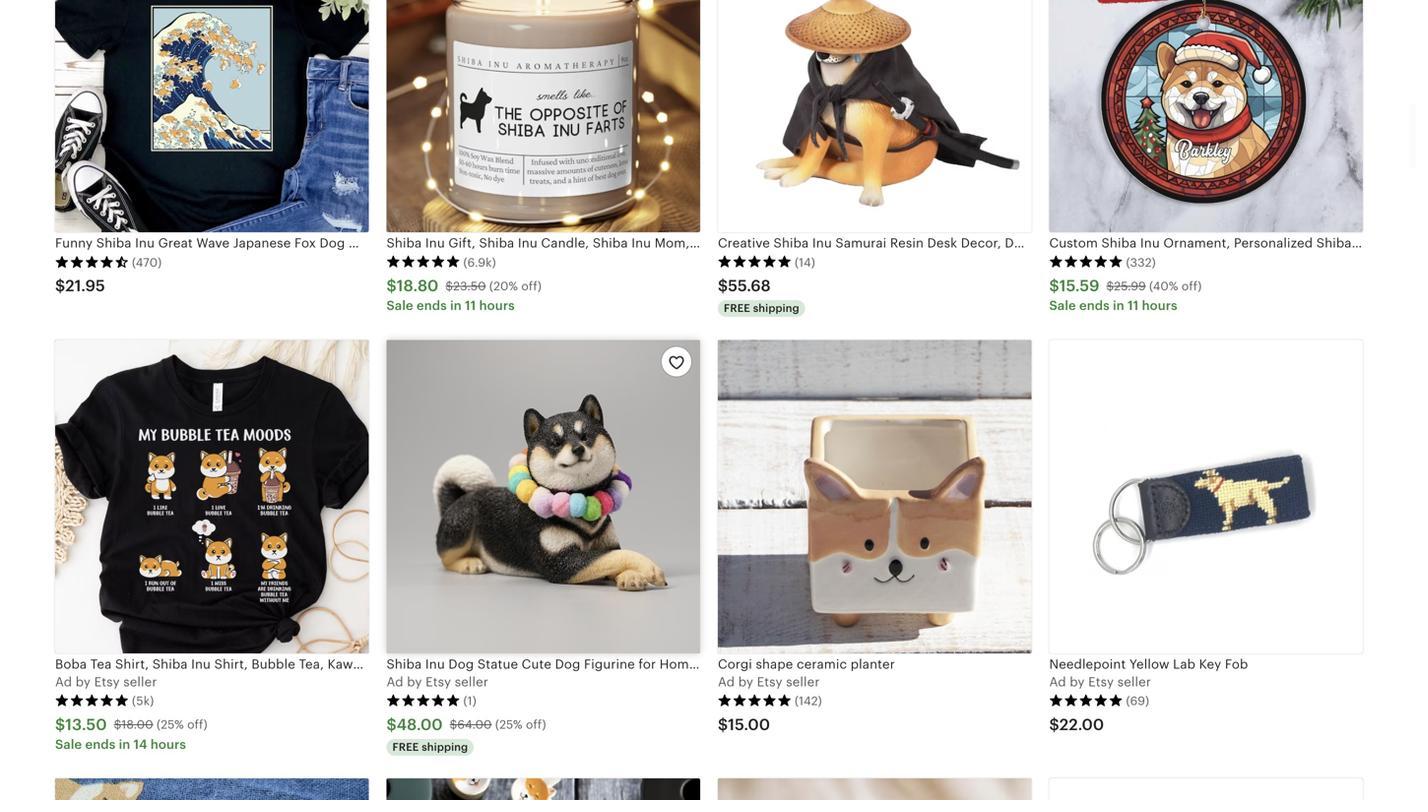 Task type: locate. For each thing, give the bounding box(es) containing it.
25.99
[[1114, 280, 1146, 293]]

1 vertical spatial free
[[393, 742, 419, 754]]

2 horizontal spatial in
[[1113, 299, 1125, 313]]

free
[[724, 303, 750, 315], [393, 742, 419, 754]]

0 horizontal spatial dog
[[449, 657, 474, 672]]

d
[[64, 675, 72, 690], [395, 675, 404, 690], [727, 675, 735, 690], [1058, 675, 1066, 690]]

2 horizontal spatial dog
[[795, 657, 821, 672]]

yellow
[[1130, 657, 1170, 672]]

b up 13.50
[[76, 675, 84, 690]]

13.50
[[65, 716, 107, 734]]

b down corgi
[[738, 675, 747, 690]]

ends
[[417, 299, 447, 313], [1080, 299, 1110, 313], [85, 738, 116, 752]]

0 horizontal spatial gifts
[[741, 657, 771, 672]]

(69)
[[1126, 695, 1150, 708]]

5 out of 5 stars image for (5k)
[[55, 694, 129, 708]]

hours
[[479, 299, 515, 313], [1142, 299, 1178, 313], [151, 738, 186, 752]]

y down corgi
[[746, 675, 754, 690]]

(25% right 18.00 on the bottom left of the page
[[157, 719, 184, 732]]

5 out of 5 stars image up the 18.80
[[387, 255, 460, 269]]

etsy down shape
[[757, 675, 783, 690]]

$ down decor
[[718, 716, 728, 734]]

sale down 15.59
[[1049, 299, 1076, 313]]

dog
[[449, 657, 474, 672], [555, 657, 581, 672], [795, 657, 821, 672]]

shiba up 48.00
[[387, 657, 422, 672]]

a inside corgi shape ceramic planter a d b y etsy seller
[[718, 675, 727, 690]]

2 b from the left
[[407, 675, 415, 690]]

in
[[450, 299, 462, 313], [1113, 299, 1125, 313], [119, 738, 130, 752]]

shipping inside $ 55.68 free shipping
[[753, 303, 800, 315]]

3 etsy from the left
[[757, 675, 783, 690]]

$ 15.59 $ 25.99 (40% off) sale ends in 11 hours
[[1049, 277, 1202, 313]]

$ right 15.59
[[1107, 280, 1114, 293]]

shiba
[[774, 236, 809, 251], [1109, 236, 1145, 251], [387, 657, 422, 672]]

a inside shiba inu dog statue cute dog figurine for home decor gifts for dog lovers a d b y etsy seller
[[387, 675, 396, 690]]

creative shiba inu samurai resin desk decor, desk ornament, shiba inu lover gifts
[[718, 236, 1239, 251]]

samurai
[[836, 236, 887, 251]]

0 vertical spatial shipping
[[753, 303, 800, 315]]

2 y from the left
[[415, 675, 422, 690]]

off) inside $ 15.59 $ 25.99 (40% off) sale ends in 11 hours
[[1182, 280, 1202, 293]]

hours inside $ 13.50 $ 18.00 (25% off) sale ends in 14 hours
[[151, 738, 186, 752]]

1 horizontal spatial shiba
[[774, 236, 809, 251]]

ends down 15.59
[[1080, 299, 1110, 313]]

sale for 15.59
[[1049, 299, 1076, 313]]

2 (25% from the left
[[495, 719, 523, 732]]

off) for 48.00
[[526, 719, 546, 732]]

2 horizontal spatial sale
[[1049, 299, 1076, 313]]

in down 23.50
[[450, 299, 462, 313]]

off) inside $ 18.80 $ 23.50 (20% off) sale ends in 11 hours
[[521, 280, 542, 293]]

(40%
[[1149, 280, 1179, 293]]

3 d from the left
[[727, 675, 735, 690]]

off) right 18.00 on the bottom left of the page
[[187, 719, 208, 732]]

1 y from the left
[[84, 675, 91, 690]]

1 horizontal spatial hours
[[479, 299, 515, 313]]

hours down (20%
[[479, 299, 515, 313]]

1 dog from the left
[[449, 657, 474, 672]]

gifts
[[1209, 236, 1239, 251], [741, 657, 771, 672]]

for
[[639, 657, 656, 672], [774, 657, 792, 672]]

a up $ 13.50 $ 18.00 (25% off) sale ends in 14 hours
[[55, 675, 64, 690]]

shipping down 48.00
[[422, 742, 468, 754]]

0 horizontal spatial shiba
[[387, 657, 422, 672]]

5 out of 5 stars image up 48.00
[[387, 694, 460, 708]]

1 desk from the left
[[927, 236, 958, 251]]

etsy down "needlepoint"
[[1088, 675, 1114, 690]]

0 horizontal spatial desk
[[927, 236, 958, 251]]

off) inside $ 13.50 $ 18.00 (25% off) sale ends in 14 hours
[[187, 719, 208, 732]]

gifts right lover
[[1209, 236, 1239, 251]]

$ down ornament,
[[1049, 277, 1060, 295]]

0 horizontal spatial 11
[[465, 299, 476, 313]]

(25% inside $ 13.50 $ 18.00 (25% off) sale ends in 14 hours
[[157, 719, 184, 732]]

1 horizontal spatial ends
[[417, 299, 447, 313]]

ends down 13.50
[[85, 738, 116, 752]]

1 horizontal spatial free
[[724, 303, 750, 315]]

ends down the 18.80
[[417, 299, 447, 313]]

seller up the (5k)
[[123, 675, 157, 690]]

d up 13.50
[[64, 675, 72, 690]]

in left 14
[[119, 738, 130, 752]]

for left ceramic
[[774, 657, 792, 672]]

b up 48.00
[[407, 675, 415, 690]]

0 horizontal spatial free
[[393, 742, 419, 754]]

11 down 25.99
[[1128, 299, 1139, 313]]

d inside corgi shape ceramic planter a d b y etsy seller
[[727, 675, 735, 690]]

0 horizontal spatial shipping
[[422, 742, 468, 754]]

shiba inu adventurer pin image
[[55, 779, 369, 801]]

statue
[[478, 657, 518, 672]]

3 y from the left
[[746, 675, 754, 690]]

1 horizontal spatial 11
[[1128, 299, 1139, 313]]

shiboard - shiba inu lover's gift, end grain handmade board, kitchen engraved pet cutting boards, gifts for dog lovers, wood barkuterie, image
[[1049, 779, 1363, 801]]

1 horizontal spatial for
[[774, 657, 792, 672]]

$ left 23.50
[[387, 277, 397, 295]]

dog right shape
[[795, 657, 821, 672]]

off) for 15.59
[[1182, 280, 1202, 293]]

shiba up (14)
[[774, 236, 809, 251]]

lovers
[[824, 657, 865, 672]]

desk
[[927, 236, 958, 251], [1005, 236, 1035, 251]]

4 d from the left
[[1058, 675, 1066, 690]]

0 horizontal spatial sale
[[55, 738, 82, 752]]

2 11 from the left
[[1128, 299, 1139, 313]]

15.00
[[728, 716, 770, 734]]

b inside shiba inu dog statue cute dog figurine for home decor gifts for dog lovers a d b y etsy seller
[[407, 675, 415, 690]]

5 out of 5 stars image up 22.00 on the bottom right of the page
[[1049, 694, 1123, 708]]

free down 48.00
[[393, 742, 419, 754]]

1 horizontal spatial shipping
[[753, 303, 800, 315]]

a down "needlepoint"
[[1049, 675, 1058, 690]]

sale down the 18.80
[[387, 299, 413, 313]]

55.68
[[728, 277, 771, 295]]

off) right (20%
[[521, 280, 542, 293]]

in inside $ 13.50 $ 18.00 (25% off) sale ends in 14 hours
[[119, 738, 130, 752]]

$ down "needlepoint"
[[1049, 716, 1060, 734]]

1 (25% from the left
[[157, 719, 184, 732]]

d inside shiba inu dog statue cute dog figurine for home decor gifts for dog lovers a d b y etsy seller
[[395, 675, 404, 690]]

0 horizontal spatial (25%
[[157, 719, 184, 732]]

corgi shape ceramic planter image
[[718, 340, 1032, 654]]

fob
[[1225, 657, 1248, 672]]

inu
[[813, 236, 832, 251], [1148, 236, 1168, 251], [425, 657, 445, 672]]

y down "needlepoint"
[[1078, 675, 1085, 690]]

$
[[55, 277, 65, 295], [387, 277, 397, 295], [718, 277, 728, 295], [1049, 277, 1060, 295], [446, 280, 453, 293], [1107, 280, 1114, 293], [55, 716, 65, 734], [387, 716, 397, 734], [718, 716, 728, 734], [1049, 716, 1060, 734], [114, 719, 122, 732], [450, 719, 457, 732]]

cute
[[522, 657, 552, 672]]

y up 13.50
[[84, 675, 91, 690]]

1 11 from the left
[[465, 299, 476, 313]]

2 horizontal spatial shiba
[[1109, 236, 1145, 251]]

desk right resin
[[927, 236, 958, 251]]

seller up (69) at the right
[[1118, 675, 1151, 690]]

lab
[[1173, 657, 1196, 672]]

off) down cute
[[526, 719, 546, 732]]

home
[[660, 657, 697, 672]]

sale for 18.80
[[387, 299, 413, 313]]

(25% for 48.00
[[495, 719, 523, 732]]

planter
[[851, 657, 895, 672]]

y inside needlepoint yellow lab key fob a d b y etsy seller
[[1078, 675, 1085, 690]]

needlepoint yellow lab key fob image
[[1049, 340, 1363, 654]]

2 seller from the left
[[455, 675, 489, 690]]

shipping down 55.68 on the top right of page
[[753, 303, 800, 315]]

3 b from the left
[[738, 675, 747, 690]]

0 horizontal spatial in
[[119, 738, 130, 752]]

free down 55.68 on the top right of page
[[724, 303, 750, 315]]

hours inside $ 18.80 $ 23.50 (20% off) sale ends in 11 hours
[[479, 299, 515, 313]]

in inside $ 15.59 $ 25.99 (40% off) sale ends in 11 hours
[[1113, 299, 1125, 313]]

ends inside $ 15.59 $ 25.99 (40% off) sale ends in 11 hours
[[1080, 299, 1110, 313]]

1 seller from the left
[[123, 675, 157, 690]]

etsy up 13.50
[[94, 675, 120, 690]]

in inside $ 18.80 $ 23.50 (20% off) sale ends in 11 hours
[[450, 299, 462, 313]]

11 inside $ 18.80 $ 23.50 (20% off) sale ends in 11 hours
[[465, 299, 476, 313]]

hours right 14
[[151, 738, 186, 752]]

4 a from the left
[[1049, 675, 1058, 690]]

2 etsy from the left
[[426, 675, 451, 690]]

1 vertical spatial shipping
[[422, 742, 468, 754]]

0 horizontal spatial hours
[[151, 738, 186, 752]]

seller inside needlepoint yellow lab key fob a d b y etsy seller
[[1118, 675, 1151, 690]]

off)
[[521, 280, 542, 293], [1182, 280, 1202, 293], [187, 719, 208, 732], [526, 719, 546, 732]]

$ down 'creative'
[[718, 277, 728, 295]]

etsy
[[94, 675, 120, 690], [426, 675, 451, 690], [757, 675, 783, 690], [1088, 675, 1114, 690]]

dog right cute
[[555, 657, 581, 672]]

4 etsy from the left
[[1088, 675, 1114, 690]]

1 horizontal spatial desk
[[1005, 236, 1035, 251]]

ends for 15.59
[[1080, 299, 1110, 313]]

(25% right 64.00
[[495, 719, 523, 732]]

off) inside $ 48.00 $ 64.00 (25% off) free shipping
[[526, 719, 546, 732]]

shipping
[[753, 303, 800, 315], [422, 742, 468, 754]]

d down corgi
[[727, 675, 735, 690]]

a down decor
[[718, 675, 727, 690]]

0 vertical spatial gifts
[[1209, 236, 1239, 251]]

inu up (14)
[[813, 236, 832, 251]]

1 horizontal spatial sale
[[387, 299, 413, 313]]

seller inside corgi shape ceramic planter a d b y etsy seller
[[786, 675, 820, 690]]

b down "needlepoint"
[[1070, 675, 1078, 690]]

11
[[465, 299, 476, 313], [1128, 299, 1139, 313]]

b
[[76, 675, 84, 690], [407, 675, 415, 690], [738, 675, 747, 690], [1070, 675, 1078, 690]]

2 a from the left
[[387, 675, 396, 690]]

seller up "(142)"
[[786, 675, 820, 690]]

$ 48.00 $ 64.00 (25% off) free shipping
[[387, 716, 546, 754]]

shiba inu dog statue cute dog figurine for home decor gifts for dog lovers image
[[387, 340, 700, 654]]

48.00
[[397, 716, 443, 734]]

etsy up 48.00
[[426, 675, 451, 690]]

0 horizontal spatial for
[[639, 657, 656, 672]]

shiba inu gift, shiba inu candle, shiba inu mom, shiba gift, gift for shiba inu owner, dog gifts, dog fart candle, shiba inu fart candle image
[[387, 0, 700, 233]]

5 out of 5 stars image up 15.00
[[718, 694, 792, 708]]

ends inside $ 18.80 $ 23.50 (20% off) sale ends in 11 hours
[[417, 299, 447, 313]]

11 down 23.50
[[465, 299, 476, 313]]

2 horizontal spatial hours
[[1142, 299, 1178, 313]]

shiba inu fart extinguisher funny candle gift box for dog owner, new pet parent gift, shiba inu dog mom and dad birthday gift for dog lover image
[[718, 779, 1032, 801]]

2 horizontal spatial ends
[[1080, 299, 1110, 313]]

1 vertical spatial gifts
[[741, 657, 771, 672]]

decor,
[[961, 236, 1002, 251]]

2 desk from the left
[[1005, 236, 1035, 251]]

(25% inside $ 48.00 $ 64.00 (25% off) free shipping
[[495, 719, 523, 732]]

y up 48.00
[[415, 675, 422, 690]]

4 y from the left
[[1078, 675, 1085, 690]]

sale down 13.50
[[55, 738, 82, 752]]

5 out of 5 stars image down a d b y etsy seller
[[55, 694, 129, 708]]

etsy inside corgi shape ceramic planter a d b y etsy seller
[[757, 675, 783, 690]]

ends for 18.80
[[417, 299, 447, 313]]

y
[[84, 675, 91, 690], [415, 675, 422, 690], [746, 675, 754, 690], [1078, 675, 1085, 690]]

hours for 15.59
[[1142, 299, 1178, 313]]

(25%
[[157, 719, 184, 732], [495, 719, 523, 732]]

sale
[[387, 299, 413, 313], [1049, 299, 1076, 313], [55, 738, 82, 752]]

0 horizontal spatial ends
[[85, 738, 116, 752]]

a d b y etsy seller
[[55, 675, 157, 690]]

gifts right decor
[[741, 657, 771, 672]]

3d shiba inu (japanese breed dog) patterned ceramic coffee & tea mug with lid and spoon, 380ml, nordic tableware, creative breakfast cups image
[[387, 779, 700, 801]]

for left home
[[639, 657, 656, 672]]

1 horizontal spatial in
[[450, 299, 462, 313]]

dog left statue
[[449, 657, 474, 672]]

seller
[[123, 675, 157, 690], [455, 675, 489, 690], [786, 675, 820, 690], [1118, 675, 1151, 690]]

5 out of 5 stars image for (6.9k)
[[387, 255, 460, 269]]

3 dog from the left
[[795, 657, 821, 672]]

1 d from the left
[[64, 675, 72, 690]]

1 horizontal spatial gifts
[[1209, 236, 1239, 251]]

$ 13.50 $ 18.00 (25% off) sale ends in 14 hours
[[55, 716, 208, 752]]

1 horizontal spatial dog
[[555, 657, 581, 672]]

shiba inu dog statue cute dog figurine for home decor gifts for dog lovers a d b y etsy seller
[[387, 657, 865, 690]]

4 seller from the left
[[1118, 675, 1151, 690]]

a
[[55, 675, 64, 690], [387, 675, 396, 690], [718, 675, 727, 690], [1049, 675, 1058, 690]]

off) right (40%
[[1182, 280, 1202, 293]]

a up $ 48.00 $ 64.00 (25% off) free shipping
[[387, 675, 396, 690]]

5 out of 5 stars image down 'creative'
[[718, 255, 792, 269]]

3 seller from the left
[[786, 675, 820, 690]]

0 vertical spatial free
[[724, 303, 750, 315]]

sale inside $ 18.80 $ 23.50 (20% off) sale ends in 11 hours
[[387, 299, 413, 313]]

corgi
[[718, 657, 752, 672]]

2 d from the left
[[395, 675, 404, 690]]

inu up (332)
[[1148, 236, 1168, 251]]

3 a from the left
[[718, 675, 727, 690]]

sale inside $ 15.59 $ 25.99 (40% off) sale ends in 11 hours
[[1049, 299, 1076, 313]]

d up 48.00
[[395, 675, 404, 690]]

desk right decor,
[[1005, 236, 1035, 251]]

hours inside $ 15.59 $ 25.99 (40% off) sale ends in 11 hours
[[1142, 299, 1178, 313]]

seller up (1)
[[455, 675, 489, 690]]

hours down (40%
[[1142, 299, 1178, 313]]

in down 25.99
[[1113, 299, 1125, 313]]

creative shiba inu samurai resin desk decor, desk ornament, shiba inu lover gifts image
[[718, 0, 1032, 233]]

d down "needlepoint"
[[1058, 675, 1066, 690]]

5 out of 5 stars image down ornament,
[[1049, 255, 1123, 269]]

shiba up (332)
[[1109, 236, 1145, 251]]

1 horizontal spatial (25%
[[495, 719, 523, 732]]

resin
[[890, 236, 924, 251]]

inu up 48.00
[[425, 657, 445, 672]]

11 inside $ 15.59 $ 25.99 (40% off) sale ends in 11 hours
[[1128, 299, 1139, 313]]

0 horizontal spatial inu
[[425, 657, 445, 672]]

$ left 64.00
[[387, 716, 397, 734]]

$ 15.00
[[718, 716, 770, 734]]

5 out of 5 stars image
[[387, 255, 460, 269], [718, 255, 792, 269], [1049, 255, 1123, 269], [55, 694, 129, 708], [387, 694, 460, 708], [718, 694, 792, 708], [1049, 694, 1123, 708]]

4 b from the left
[[1070, 675, 1078, 690]]



Task type: describe. For each thing, give the bounding box(es) containing it.
corgi shape ceramic planter a d b y etsy seller
[[718, 657, 895, 690]]

(6.9k)
[[463, 256, 496, 269]]

(5k)
[[132, 695, 154, 708]]

(25% for 13.50
[[157, 719, 184, 732]]

18.80
[[397, 277, 439, 295]]

$ right the 18.80
[[446, 280, 453, 293]]

$ down a d b y etsy seller
[[55, 716, 65, 734]]

in for 18.80
[[450, 299, 462, 313]]

b inside needlepoint yellow lab key fob a d b y etsy seller
[[1070, 675, 1078, 690]]

needlepoint
[[1049, 657, 1126, 672]]

1 etsy from the left
[[94, 675, 120, 690]]

5 out of 5 stars image for (69)
[[1049, 694, 1123, 708]]

$ 18.80 $ 23.50 (20% off) sale ends in 11 hours
[[387, 277, 542, 313]]

$ 22.00
[[1049, 716, 1104, 734]]

1 for from the left
[[639, 657, 656, 672]]

2 dog from the left
[[555, 657, 581, 672]]

18.00
[[122, 719, 153, 732]]

15.59
[[1060, 277, 1100, 295]]

(20%
[[489, 280, 518, 293]]

creative
[[718, 236, 770, 251]]

$ 55.68 free shipping
[[718, 277, 800, 315]]

1 a from the left
[[55, 675, 64, 690]]

shipping inside $ 48.00 $ 64.00 (25% off) free shipping
[[422, 742, 468, 754]]

$ inside $ 55.68 free shipping
[[718, 277, 728, 295]]

free inside $ 48.00 $ 64.00 (25% off) free shipping
[[393, 742, 419, 754]]

5 out of 5 stars image for (1)
[[387, 694, 460, 708]]

decor
[[700, 657, 738, 672]]

5 out of 5 stars image for (14)
[[718, 255, 792, 269]]

(1)
[[463, 695, 477, 708]]

(332)
[[1126, 256, 1156, 269]]

custom shiba inu ornament, personalized shiba dog ornament, dog christmas ornament, shiba inu owner xmas gift, gift for dog owner, doge gift image
[[1049, 0, 1363, 233]]

y inside shiba inu dog statue cute dog figurine for home decor gifts for dog lovers a d b y etsy seller
[[415, 675, 422, 690]]

2 horizontal spatial inu
[[1148, 236, 1168, 251]]

gifts inside shiba inu dog statue cute dog figurine for home decor gifts for dog lovers a d b y etsy seller
[[741, 657, 771, 672]]

figurine
[[584, 657, 635, 672]]

21.95
[[65, 277, 105, 295]]

lover
[[1171, 236, 1206, 251]]

22.00
[[1060, 716, 1104, 734]]

5 out of 5 stars image for (142)
[[718, 694, 792, 708]]

23.50
[[453, 280, 486, 293]]

(14)
[[795, 256, 815, 269]]

off) for 18.80
[[521, 280, 542, 293]]

seller inside shiba inu dog statue cute dog figurine for home decor gifts for dog lovers a d b y etsy seller
[[455, 675, 489, 690]]

ends inside $ 13.50 $ 18.00 (25% off) sale ends in 14 hours
[[85, 738, 116, 752]]

funny shiba inu great wave japanese fox dog owner doge-coin kanagawa hokusai pet lover gift whisperer paw t-shirt/tank top/hoodie/sweatshirt image
[[55, 0, 369, 233]]

4.5 out of 5 stars image
[[55, 255, 129, 269]]

14
[[134, 738, 147, 752]]

$ right 48.00
[[450, 719, 457, 732]]

$ right 13.50
[[114, 719, 122, 732]]

11 for 18.80
[[465, 299, 476, 313]]

a inside needlepoint yellow lab key fob a d b y etsy seller
[[1049, 675, 1058, 690]]

ornament,
[[1039, 236, 1106, 251]]

5 out of 5 stars image for (332)
[[1049, 255, 1123, 269]]

free inside $ 55.68 free shipping
[[724, 303, 750, 315]]

needlepoint yellow lab key fob a d b y etsy seller
[[1049, 657, 1248, 690]]

b inside corgi shape ceramic planter a d b y etsy seller
[[738, 675, 747, 690]]

in for 15.59
[[1113, 299, 1125, 313]]

(142)
[[795, 695, 822, 708]]

2 for from the left
[[774, 657, 792, 672]]

shiba inside shiba inu dog statue cute dog figurine for home decor gifts for dog lovers a d b y etsy seller
[[387, 657, 422, 672]]

y inside corgi shape ceramic planter a d b y etsy seller
[[746, 675, 754, 690]]

etsy inside needlepoint yellow lab key fob a d b y etsy seller
[[1088, 675, 1114, 690]]

inu inside shiba inu dog statue cute dog figurine for home decor gifts for dog lovers a d b y etsy seller
[[425, 657, 445, 672]]

1 horizontal spatial inu
[[813, 236, 832, 251]]

etsy inside shiba inu dog statue cute dog figurine for home decor gifts for dog lovers a d b y etsy seller
[[426, 675, 451, 690]]

ceramic
[[797, 657, 847, 672]]

key
[[1199, 657, 1222, 672]]

11 for 15.59
[[1128, 299, 1139, 313]]

64.00
[[457, 719, 492, 732]]

shape
[[756, 657, 793, 672]]

sale inside $ 13.50 $ 18.00 (25% off) sale ends in 14 hours
[[55, 738, 82, 752]]

boba tea shirt, shiba inu shirt, bubble tea, kawaii shirt, kawaii clothing, shiba inu lover gift, dog lover gift, boba lover gift, cute boba image
[[55, 340, 369, 654]]

d inside needlepoint yellow lab key fob a d b y etsy seller
[[1058, 675, 1066, 690]]

(470)
[[132, 256, 162, 269]]

hours for 18.80
[[479, 299, 515, 313]]

1 b from the left
[[76, 675, 84, 690]]

$ down 4.5 out of 5 stars image
[[55, 277, 65, 295]]

$ 21.95
[[55, 277, 105, 295]]

off) for 13.50
[[187, 719, 208, 732]]



Task type: vqa. For each thing, say whether or not it's contained in the screenshot.
4th Follow from the top of the page
no



